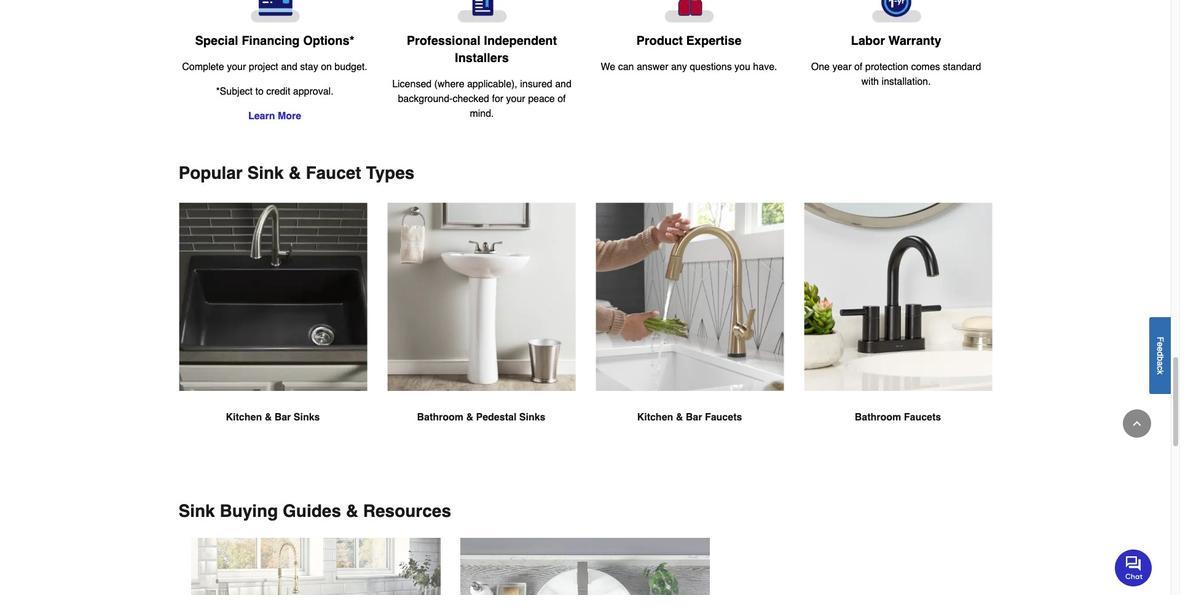 Task type: vqa. For each thing, say whether or not it's contained in the screenshot.
c
yes



Task type: locate. For each thing, give the bounding box(es) containing it.
kitchen & bar faucets link
[[595, 203, 784, 455]]

and right "insured"
[[555, 79, 572, 90]]

0 horizontal spatial of
[[558, 94, 566, 105]]

1 horizontal spatial sink
[[247, 163, 284, 183]]

bathroom inside bathroom faucets link
[[855, 412, 901, 423]]

& for kitchen & bar faucets
[[676, 412, 683, 423]]

1 horizontal spatial of
[[855, 62, 863, 73]]

0 vertical spatial sink
[[247, 163, 284, 183]]

and left stay
[[281, 62, 297, 73]]

bar for faucets
[[686, 412, 702, 423]]

2 sinks from the left
[[519, 412, 546, 423]]

1 vertical spatial your
[[506, 94, 525, 105]]

c
[[1156, 366, 1166, 370]]

1 vertical spatial and
[[555, 79, 572, 90]]

1 horizontal spatial sinks
[[519, 412, 546, 423]]

bathroom inside bathroom & pedestal sinks "link"
[[417, 412, 464, 423]]

e up d
[[1156, 342, 1166, 347]]

f
[[1156, 337, 1166, 342]]

expertise
[[686, 34, 742, 48]]

kitchen
[[226, 412, 262, 423], [637, 412, 673, 423]]

2 bar from the left
[[686, 412, 702, 423]]

mind.
[[470, 108, 494, 119]]

0 horizontal spatial faucets
[[705, 412, 742, 423]]

1 bathroom from the left
[[417, 412, 464, 423]]

insured
[[520, 79, 553, 90]]

a
[[1156, 361, 1166, 366]]

f e e d b a c k
[[1156, 337, 1166, 374]]

sinks
[[294, 412, 320, 423], [519, 412, 546, 423]]

bar
[[275, 412, 291, 423], [686, 412, 702, 423]]

0 horizontal spatial kitchen
[[226, 412, 262, 423]]

1 vertical spatial sink
[[179, 501, 215, 521]]

1 horizontal spatial and
[[555, 79, 572, 90]]

questions
[[690, 62, 732, 73]]

0 vertical spatial your
[[227, 62, 246, 73]]

0 horizontal spatial sink
[[179, 501, 215, 521]]

1 horizontal spatial faucets
[[904, 412, 941, 423]]

learn
[[248, 111, 275, 122]]

1 horizontal spatial kitchen
[[637, 412, 673, 423]]

complete your project and stay on budget.
[[182, 62, 367, 73]]

one year of protection comes standard with installation.
[[811, 62, 981, 88]]

faucets
[[705, 412, 742, 423], [904, 412, 941, 423]]

your
[[227, 62, 246, 73], [506, 94, 525, 105]]

&
[[289, 163, 301, 183], [265, 412, 272, 423], [466, 412, 473, 423], [676, 412, 683, 423], [346, 501, 358, 521]]

you
[[735, 62, 751, 73]]

0 horizontal spatial your
[[227, 62, 246, 73]]

learn more link
[[248, 111, 301, 122]]

guides
[[283, 501, 341, 521]]

1 kitchen from the left
[[226, 412, 262, 423]]

2 kitchen from the left
[[637, 412, 673, 423]]

one
[[811, 62, 830, 73]]

1 bar from the left
[[275, 412, 291, 423]]

and
[[281, 62, 297, 73], [555, 79, 572, 90]]

faucet
[[306, 163, 361, 183]]

2 bathroom from the left
[[855, 412, 901, 423]]

more
[[278, 111, 301, 122]]

product expertise
[[637, 34, 742, 48]]

chevron up image
[[1131, 417, 1144, 430]]

warranty
[[889, 34, 942, 48]]

f e e d b a c k button
[[1150, 317, 1171, 394]]

*subject
[[216, 86, 253, 97]]

of right year
[[855, 62, 863, 73]]

0 vertical spatial of
[[855, 62, 863, 73]]

sinks inside "link"
[[519, 412, 546, 423]]

peace
[[528, 94, 555, 105]]

sink right popular on the top left of the page
[[247, 163, 284, 183]]

0 vertical spatial and
[[281, 62, 297, 73]]

learn more
[[248, 111, 301, 122]]

year
[[833, 62, 852, 73]]

1 horizontal spatial your
[[506, 94, 525, 105]]

0 horizontal spatial bar
[[275, 412, 291, 423]]

1 horizontal spatial bathroom
[[855, 412, 901, 423]]

& for bathroom & pedestal sinks
[[466, 412, 473, 423]]

we can answer any questions you have.
[[601, 62, 777, 73]]

sink
[[247, 163, 284, 183], [179, 501, 215, 521]]

a blue 1-year labor warranty icon. image
[[803, 0, 990, 23]]

sink left buying
[[179, 501, 215, 521]]

your up *subject at the top of page
[[227, 62, 246, 73]]

bathroom faucets link
[[804, 203, 993, 455]]

your right for
[[506, 94, 525, 105]]

of inside one year of protection comes standard with installation.
[[855, 62, 863, 73]]

0 horizontal spatial bathroom
[[417, 412, 464, 423]]

of right the peace
[[558, 94, 566, 105]]

a white pedestal bathroom sink. image
[[387, 203, 576, 391]]

bar for sinks
[[275, 412, 291, 423]]

licensed
[[392, 79, 432, 90]]

standard
[[943, 62, 981, 73]]

a lowe's red vest icon. image
[[595, 0, 783, 23]]

1 horizontal spatial bar
[[686, 412, 702, 423]]

bathroom
[[417, 412, 464, 423], [855, 412, 901, 423]]

& inside "link"
[[466, 412, 473, 423]]

e
[[1156, 342, 1166, 347], [1156, 347, 1166, 351]]

installers
[[455, 51, 509, 65]]

0 horizontal spatial and
[[281, 62, 297, 73]]

1 sinks from the left
[[294, 412, 320, 423]]

approval.
[[293, 86, 334, 97]]

for
[[492, 94, 504, 105]]

bathroom for bathroom & pedestal sinks
[[417, 412, 464, 423]]

0 horizontal spatial sinks
[[294, 412, 320, 423]]

protection
[[865, 62, 909, 73]]

of inside "licensed (where applicable), insured and background-checked for your peace of mind."
[[558, 94, 566, 105]]

scroll to top element
[[1123, 409, 1152, 438]]

e up 'b'
[[1156, 347, 1166, 351]]

of
[[855, 62, 863, 73], [558, 94, 566, 105]]

1 vertical spatial of
[[558, 94, 566, 105]]



Task type: describe. For each thing, give the bounding box(es) containing it.
to
[[255, 86, 264, 97]]

project
[[249, 62, 278, 73]]

pedestal
[[476, 412, 517, 423]]

with
[[862, 77, 879, 88]]

1 e from the top
[[1156, 342, 1166, 347]]

bathroom & pedestal sinks link
[[387, 203, 576, 455]]

2 e from the top
[[1156, 347, 1166, 351]]

buying
[[220, 501, 278, 521]]

bathroom & pedestal sinks
[[417, 412, 546, 423]]

kitchen & bar faucets
[[637, 412, 742, 423]]

options*
[[303, 34, 354, 48]]

installation.
[[882, 77, 931, 88]]

independent
[[484, 34, 557, 48]]

professional
[[407, 34, 481, 48]]

special financing options*
[[195, 34, 354, 48]]

product
[[637, 34, 683, 48]]

2 faucets from the left
[[904, 412, 941, 423]]

bathroom faucets
[[855, 412, 941, 423]]

a two-handle black bathroom faucet on a white vanity top. image
[[804, 203, 993, 391]]

1 faucets from the left
[[705, 412, 742, 423]]

sinks for bathroom & pedestal sinks
[[519, 412, 546, 423]]

labor
[[851, 34, 885, 48]]

we
[[601, 62, 616, 73]]

kitchen for kitchen & bar sinks
[[226, 412, 262, 423]]

a round white bathroom sink installed on a gray wood countertop, seen from above. image
[[460, 538, 710, 595]]

sink buying guides & resources
[[179, 501, 451, 521]]

answer
[[637, 62, 669, 73]]

checked
[[453, 94, 489, 105]]

kitchen & bar sinks link
[[179, 203, 367, 455]]

d
[[1156, 351, 1166, 356]]

types
[[366, 163, 415, 183]]

a person rinsing asparagus under a gold touch-on kitchen faucet. image
[[595, 203, 784, 391]]

a kitchen with a marble countertop, brown cabinets and a white farmhouse apron front sink. image
[[191, 538, 441, 595]]

special
[[195, 34, 238, 48]]

credit
[[266, 86, 290, 97]]

popular
[[179, 163, 243, 183]]

& for kitchen & bar sinks
[[265, 412, 272, 423]]

applicable),
[[467, 79, 518, 90]]

kitchen for kitchen & bar faucets
[[637, 412, 673, 423]]

a dark blue credit card icon. image
[[181, 0, 369, 23]]

financing
[[242, 34, 300, 48]]

comes
[[911, 62, 940, 73]]

resources
[[363, 501, 451, 521]]

bathroom for bathroom faucets
[[855, 412, 901, 423]]

background-
[[398, 94, 453, 105]]

(where
[[434, 79, 464, 90]]

have.
[[753, 62, 777, 73]]

any
[[671, 62, 687, 73]]

popular sink & faucet types
[[179, 163, 415, 183]]

b
[[1156, 356, 1166, 361]]

budget.
[[335, 62, 367, 73]]

on
[[321, 62, 332, 73]]

licensed (where applicable), insured and background-checked for your peace of mind.
[[392, 79, 572, 119]]

a dark blue background check icon. image
[[388, 0, 576, 23]]

a black rectangular kitchen sink. image
[[179, 203, 367, 391]]

and inside "licensed (where applicable), insured and background-checked for your peace of mind."
[[555, 79, 572, 90]]

kitchen & bar sinks
[[226, 412, 320, 423]]

chat invite button image
[[1115, 549, 1153, 586]]

can
[[618, 62, 634, 73]]

professional independent installers
[[407, 34, 557, 65]]

your inside "licensed (where applicable), insured and background-checked for your peace of mind."
[[506, 94, 525, 105]]

labor warranty
[[851, 34, 942, 48]]

stay
[[300, 62, 318, 73]]

k
[[1156, 370, 1166, 374]]

*subject to credit approval.
[[216, 86, 334, 97]]

complete
[[182, 62, 224, 73]]

sinks for kitchen & bar sinks
[[294, 412, 320, 423]]



